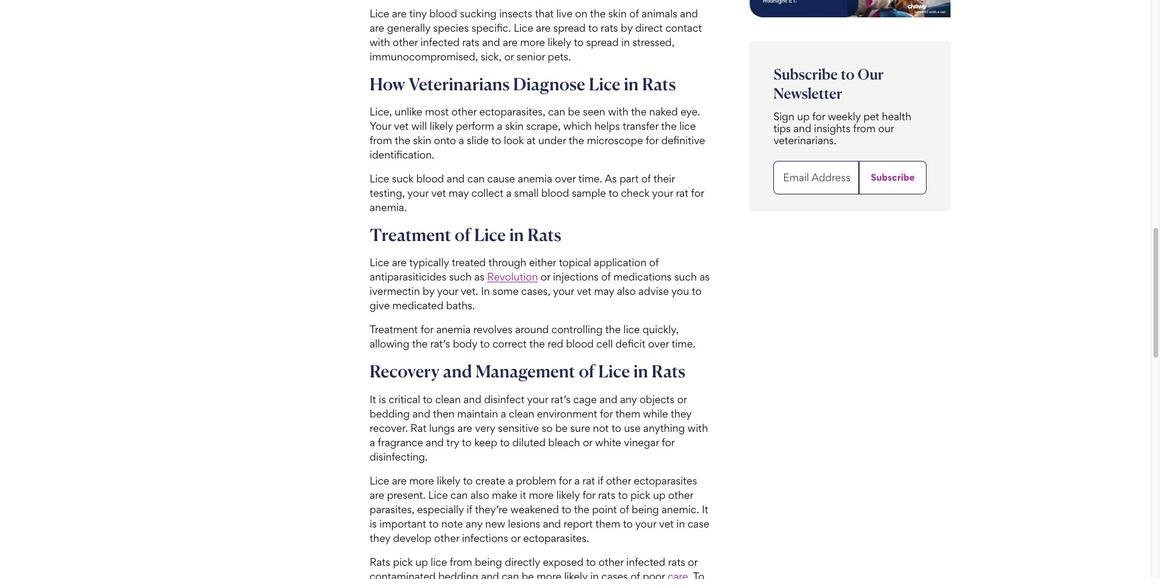 Task type: vqa. For each thing, say whether or not it's contained in the screenshot.
How Often Do You Take Your Cat to The Veterinarian?
no



Task type: describe. For each thing, give the bounding box(es) containing it.
advise
[[638, 285, 669, 298]]

lice suck blood and can cause anemia over time. as part of their testing, your vet may collect a small blood sample to check your rat for anemia.
[[370, 173, 704, 214]]

parasites,
[[370, 503, 414, 516]]

rat inside lice are more likely to create a problem for a rat if other ectoparasites are present. lice can also make it more likely for rats to pick up other parasites, especially if they're weakened to the point of being anemic. it is important to note any new lesions and report them to your vet in case they develop other infections or ectoparasites.
[[582, 474, 595, 487]]

identification.
[[370, 149, 434, 161]]

and down "body"
[[443, 361, 472, 382]]

sure
[[570, 422, 590, 434]]

how veterinarians diagnose lice in rats
[[370, 74, 676, 95]]

can inside lice, unlike most other ectoparasites, can be seen with the naked eye. your vet will likely perform a skin scrape, which helps transfer the lice from the skin onto a slide to look at under the microscope for definitive identification.
[[548, 106, 565, 118]]

tips
[[773, 122, 791, 134]]

vinegar
[[624, 436, 659, 449]]

recover.
[[370, 422, 408, 434]]

your down "suck"
[[407, 187, 429, 199]]

rat's inside treatment for anemia revolves around controlling the lice quickly, allowing the rat's body to correct the red blood cell deficit over time.
[[430, 338, 450, 350]]

cage
[[573, 393, 597, 406]]

up inside lice are more likely to create a problem for a rat if other ectoparasites are present. lice can also make it more likely for rats to pick up other parasites, especially if they're weakened to the point of being anemic. it is important to note any new lesions and report them to your vet in case they develop other infections or ectoparasites.
[[653, 489, 665, 501]]

our
[[878, 122, 894, 134]]

anemia.
[[370, 201, 407, 214]]

lice up present.
[[370, 474, 389, 487]]

they're
[[475, 503, 508, 516]]

may inside or injections of medications such as ivermectin by your vet. in some cases, your vet may also advise you to give medicated baths.
[[594, 285, 614, 298]]

lice down 'insects'
[[514, 22, 533, 34]]

is inside it is critical to clean and disinfect your rat's cage and any objects or bedding and then maintain a clean environment for them while they recover. rat lungs are very sensitive so be sure not to use anything with a fragrance and try to keep to diluted bleach or white vinegar for disinfecting.
[[379, 393, 386, 406]]

also inside or injections of medications such as ivermectin by your vet. in some cases, your vet may also advise you to give medicated baths.
[[617, 285, 636, 298]]

lice, unlike most other ectoparasites, can be seen with the naked eye. your vet will likely perform a skin scrape, which helps transfer the lice from the skin onto a slide to look at under the microscope for definitive identification.
[[370, 106, 705, 161]]

some
[[492, 285, 519, 298]]

medicated
[[392, 300, 443, 312]]

direct
[[635, 22, 663, 34]]

ectoparasites,
[[479, 106, 545, 118]]

rat's inside it is critical to clean and disinfect your rat's cage and any objects or bedding and then maintain a clean environment for them while they recover. rat lungs are very sensitive so be sure not to use anything with a fragrance and try to keep to diluted bleach or white vinegar for disinfecting.
[[551, 393, 571, 406]]

as inside or injections of medications such as ivermectin by your vet. in some cases, your vet may also advise you to give medicated baths.
[[700, 271, 710, 283]]

are left generally
[[370, 22, 384, 34]]

and inside rats pick up lice from being directly exposed to other infected rats or contaminated bedding and can be more likely in cases of poor
[[481, 570, 499, 579]]

blood right small
[[541, 187, 569, 199]]

they inside it is critical to clean and disinfect your rat's cage and any objects or bedding and then maintain a clean environment for them while they recover. rat lungs are very sensitive so be sure not to use anything with a fragrance and try to keep to diluted bleach or white vinegar for disinfecting.
[[671, 407, 692, 420]]

1 horizontal spatial if
[[598, 474, 603, 487]]

pets.
[[548, 50, 571, 63]]

pick inside rats pick up lice from being directly exposed to other infected rats or contaminated bedding and can be more likely in cases of poor
[[393, 556, 413, 568]]

more inside rats pick up lice from being directly exposed to other infected rats or contaminated bedding and can be more likely in cases of poor
[[537, 570, 561, 579]]

other up point on the right bottom
[[606, 474, 631, 487]]

to down white
[[618, 489, 628, 501]]

topical
[[559, 256, 591, 269]]

ectoparasites
[[634, 474, 697, 487]]

revolution link
[[487, 271, 538, 283]]

lesions
[[508, 517, 540, 530]]

to down "on"
[[574, 36, 584, 49]]

cases,
[[521, 285, 550, 298]]

at
[[527, 134, 536, 147]]

also inside lice are more likely to create a problem for a rat if other ectoparasites are present. lice can also make it more likely for rats to pick up other parasites, especially if they're weakened to the point of being anemic. it is important to note any new lesions and report them to your vet in case they develop other infections or ectoparasites.
[[470, 489, 489, 501]]

it inside it is critical to clean and disinfect your rat's cage and any objects or bedding and then maintain a clean environment for them while they recover. rat lungs are very sensitive so be sure not to use anything with a fragrance and try to keep to diluted bleach or white vinegar for disinfecting.
[[370, 393, 376, 406]]

other inside rats pick up lice from being directly exposed to other infected rats or contaminated bedding and can be more likely in cases of poor
[[599, 556, 624, 568]]

or down sure
[[583, 436, 592, 449]]

such inside lice are typically treated through either topical application of antiparasiticides such as
[[449, 271, 472, 283]]

are up present.
[[392, 474, 407, 487]]

be inside lice, unlike most other ectoparasites, can be seen with the naked eye. your vet will likely perform a skin scrape, which helps transfer the lice from the skin onto a slide to look at under the microscope for definitive identification.
[[568, 106, 580, 118]]

and up rat
[[412, 407, 430, 420]]

to inside or injections of medications such as ivermectin by your vet. in some cases, your vet may also advise you to give medicated baths.
[[692, 285, 702, 298]]

then
[[433, 407, 455, 420]]

from inside sign up for weekly pet health tips and insights from our veterinarians.
[[853, 122, 876, 134]]

subscribe for subscribe
[[871, 172, 915, 183]]

1 horizontal spatial skin
[[505, 120, 523, 132]]

the right allowing
[[412, 338, 428, 350]]

weekly
[[828, 110, 861, 122]]

of inside lice are tiny blood sucking insects that live on the skin of animals and are generally species specific. lice are spread to rats by direct contact with other infected rats and are more likely to spread in stressed, immunocompromised, sick, or senior pets.
[[629, 7, 639, 20]]

fragrance
[[378, 436, 423, 449]]

blood inside lice are tiny blood sucking insects that live on the skin of animals and are generally species specific. lice are spread to rats by direct contact with other infected rats and are more likely to spread in stressed, immunocompromised, sick, or senior pets.
[[429, 7, 457, 20]]

for right problem
[[559, 474, 572, 487]]

small
[[514, 187, 539, 199]]

environment
[[537, 407, 597, 420]]

to right critical
[[423, 393, 433, 406]]

will
[[411, 120, 427, 132]]

especially
[[417, 503, 464, 516]]

your inside it is critical to clean and disinfect your rat's cage and any objects or bedding and then maintain a clean environment for them while they recover. rat lungs are very sensitive so be sure not to use anything with a fragrance and try to keep to diluted bleach or white vinegar for disinfecting.
[[527, 393, 548, 406]]

rats up either
[[527, 225, 561, 246]]

or inside lice are more likely to create a problem for a rat if other ectoparasites are present. lice can also make it more likely for rats to pick up other parasites, especially if they're weakened to the point of being anemic. it is important to note any new lesions and report them to your vet in case they develop other infections or ectoparasites.
[[511, 532, 521, 544]]

to right try at the left
[[462, 436, 472, 449]]

contact
[[665, 22, 702, 34]]

a down bleach
[[574, 474, 580, 487]]

new
[[485, 517, 505, 530]]

get instant vet help via chat or video. connect with a vet. chewy health image
[[750, 0, 951, 17]]

in up through
[[509, 225, 524, 246]]

rats inside lice are more likely to create a problem for a rat if other ectoparasites are present. lice can also make it more likely for rats to pick up other parasites, especially if they're weakened to the point of being anemic. it is important to note any new lesions and report them to your vet in case they develop other infections or ectoparasites.
[[598, 489, 615, 501]]

in inside rats pick up lice from being directly exposed to other infected rats or contaminated bedding and can be more likely in cases of poor
[[590, 570, 599, 579]]

sign up for weekly pet health tips and insights from our veterinarians.
[[773, 110, 911, 146]]

are down specific.
[[503, 36, 517, 49]]

more down problem
[[529, 489, 554, 501]]

your
[[370, 120, 391, 132]]

your up baths.
[[437, 285, 458, 298]]

1 vertical spatial if
[[467, 503, 472, 516]]

in
[[481, 285, 490, 298]]

quickly,
[[643, 323, 679, 336]]

subscribe to our newsletter
[[773, 65, 884, 102]]

transfer
[[623, 120, 658, 132]]

rats up objects
[[652, 361, 685, 382]]

they inside lice are more likely to create a problem for a rat if other ectoparasites are present. lice can also make it more likely for rats to pick up other parasites, especially if they're weakened to the point of being anemic. it is important to note any new lesions and report them to your vet in case they develop other infections or ectoparasites.
[[370, 532, 390, 544]]

live
[[556, 7, 572, 20]]

0 horizontal spatial skin
[[413, 134, 431, 147]]

being inside rats pick up lice from being directly exposed to other infected rats or contaminated bedding and can be more likely in cases of poor
[[475, 556, 502, 568]]

a down ectoparasites,
[[497, 120, 502, 132]]

lice inside lice suck blood and can cause anemia over time. as part of their testing, your vet may collect a small blood sample to check your rat for anemia.
[[370, 173, 389, 185]]

it
[[520, 489, 526, 501]]

blood right "suck"
[[416, 173, 444, 185]]

the up transfer
[[631, 106, 647, 118]]

generally
[[387, 22, 430, 34]]

from inside rats pick up lice from being directly exposed to other infected rats or contaminated bedding and can be more likely in cases of poor
[[450, 556, 472, 568]]

look
[[504, 134, 524, 147]]

rat
[[411, 422, 426, 434]]

such inside or injections of medications such as ivermectin by your vet. in some cases, your vet may also advise you to give medicated baths.
[[674, 271, 697, 283]]

of inside or injections of medications such as ivermectin by your vet. in some cases, your vet may also advise you to give medicated baths.
[[601, 271, 611, 283]]

white
[[595, 436, 621, 449]]

sensitive
[[498, 422, 539, 434]]

weakened
[[510, 503, 559, 516]]

give
[[370, 300, 390, 312]]

the down naked
[[661, 120, 677, 132]]

in up transfer
[[624, 74, 639, 95]]

lice up generally
[[370, 7, 389, 20]]

by inside lice are tiny blood sucking insects that live on the skin of animals and are generally species specific. lice are spread to rats by direct contact with other infected rats and are more likely to spread in stressed, immunocompromised, sick, or senior pets.
[[621, 22, 633, 34]]

0 horizontal spatial clean
[[435, 393, 461, 406]]

rats up naked
[[642, 74, 676, 95]]

of up cage
[[579, 361, 595, 382]]

exposed
[[543, 556, 583, 568]]

it is critical to clean and disinfect your rat's cage and any objects or bedding and then maintain a clean environment for them while they recover. rat lungs are very sensitive so be sure not to use anything with a fragrance and try to keep to diluted bleach or white vinegar for disinfecting.
[[370, 393, 708, 463]]

and inside lice are more likely to create a problem for a rat if other ectoparasites are present. lice can also make it more likely for rats to pick up other parasites, especially if they're weakened to the point of being anemic. it is important to note any new lesions and report them to your vet in case they develop other infections or ectoparasites.
[[543, 517, 561, 530]]

be inside it is critical to clean and disinfect your rat's cage and any objects or bedding and then maintain a clean environment for them while they recover. rat lungs are very sensitive so be sure not to use anything with a fragrance and try to keep to diluted bleach or white vinegar for disinfecting.
[[555, 422, 568, 434]]

are up "parasites,"
[[370, 489, 384, 501]]

for inside lice suck blood and can cause anemia over time. as part of their testing, your vet may collect a small blood sample to check your rat for anemia.
[[691, 187, 704, 199]]

the down around
[[529, 338, 545, 350]]

to left create
[[463, 474, 473, 487]]

your down the their at the top right of page
[[652, 187, 673, 199]]

likely inside lice, unlike most other ectoparasites, can be seen with the naked eye. your vet will likely perform a skin scrape, which helps transfer the lice from the skin onto a slide to look at under the microscope for definitive identification.
[[430, 120, 453, 132]]

naked
[[649, 106, 678, 118]]

lice are tiny blood sucking insects that live on the skin of animals and are generally species specific. lice are spread to rats by direct contact with other infected rats and are more likely to spread in stressed, immunocompromised, sick, or senior pets.
[[370, 7, 702, 63]]

veterinarians
[[409, 74, 510, 95]]

to down especially
[[429, 517, 439, 530]]

directly
[[505, 556, 540, 568]]

lice up especially
[[428, 489, 448, 501]]

pet
[[863, 110, 879, 122]]

anything
[[643, 422, 685, 434]]

pick inside lice are more likely to create a problem for a rat if other ectoparasites are present. lice can also make it more likely for rats to pick up other parasites, especially if they're weakened to the point of being anemic. it is important to note any new lesions and report them to your vet in case they develop other infections or ectoparasites.
[[630, 489, 650, 501]]

subscribe for subscribe to our newsletter
[[773, 65, 838, 83]]

sign
[[773, 110, 794, 122]]

controlling
[[551, 323, 603, 336]]

application
[[594, 256, 647, 269]]

can inside lice are more likely to create a problem for a rat if other ectoparasites are present. lice can also make it more likely for rats to pick up other parasites, especially if they're weakened to the point of being anemic. it is important to note any new lesions and report them to your vet in case they develop other infections or ectoparasites.
[[450, 489, 468, 501]]

up inside sign up for weekly pet health tips and insights from our veterinarians.
[[797, 110, 810, 122]]

to right not
[[612, 422, 621, 434]]

scrape,
[[526, 120, 561, 132]]

cell
[[596, 338, 613, 350]]

a up make
[[508, 474, 513, 487]]

part
[[619, 173, 639, 185]]

to up report
[[562, 503, 571, 516]]

cause
[[487, 173, 515, 185]]

and right cage
[[599, 393, 617, 406]]

injections
[[553, 271, 599, 283]]

rats inside rats pick up lice from being directly exposed to other infected rats or contaminated bedding and can be more likely in cases of poor
[[668, 556, 685, 568]]

likely up especially
[[437, 474, 460, 487]]

as inside lice are typically treated through either topical application of antiparasiticides such as
[[474, 271, 484, 283]]

bedding for critical
[[370, 407, 410, 420]]

rats left "direct" on the right top
[[601, 22, 618, 34]]

of inside lice suck blood and can cause anemia over time. as part of their testing, your vet may collect a small blood sample to check your rat for anemia.
[[641, 173, 651, 185]]

and up contact on the right top of the page
[[680, 7, 698, 20]]

slide
[[467, 134, 489, 147]]

with inside lice are tiny blood sucking insects that live on the skin of animals and are generally species specific. lice are spread to rats by direct contact with other infected rats and are more likely to spread in stressed, immunocompromised, sick, or senior pets.
[[370, 36, 390, 49]]

cases
[[601, 570, 628, 579]]

newsletter
[[773, 84, 842, 102]]

recovery and management of lice in rats
[[370, 361, 685, 382]]

allowing
[[370, 338, 409, 350]]

for inside sign up for weekly pet health tips and insights from our veterinarians.
[[812, 110, 825, 122]]

vet inside lice, unlike most other ectoparasites, can be seen with the naked eye. your vet will likely perform a skin scrape, which helps transfer the lice from the skin onto a slide to look at under the microscope for definitive identification.
[[394, 120, 409, 132]]

and down lungs
[[426, 436, 444, 449]]

0 vertical spatial spread
[[553, 22, 586, 34]]

contaminated
[[370, 570, 436, 579]]

to right report
[[623, 517, 633, 530]]

treatment of lice in rats
[[370, 225, 561, 246]]

a down disinfect at the left bottom of page
[[501, 407, 506, 420]]

revolution
[[487, 271, 538, 283]]

create
[[475, 474, 505, 487]]

or inside or injections of medications such as ivermectin by your vet. in some cases, your vet may also advise you to give medicated baths.
[[541, 271, 550, 283]]

are up generally
[[392, 7, 407, 20]]

a left 'slide'
[[459, 134, 464, 147]]

lice down 'cell'
[[598, 361, 630, 382]]

or injections of medications such as ivermectin by your vet. in some cases, your vet may also advise you to give medicated baths.
[[370, 271, 710, 312]]

of inside lice are more likely to create a problem for a rat if other ectoparasites are present. lice can also make it more likely for rats to pick up other parasites, especially if they're weakened to the point of being anemic. it is important to note any new lesions and report them to your vet in case they develop other infections or ectoparasites.
[[620, 503, 629, 516]]

more up present.
[[409, 474, 434, 487]]

other inside lice are tiny blood sucking insects that live on the skin of animals and are generally species specific. lice are spread to rats by direct contact with other infected rats and are more likely to spread in stressed, immunocompromised, sick, or senior pets.
[[393, 36, 418, 49]]

other down note
[[434, 532, 459, 544]]

suck
[[392, 173, 414, 185]]

skin inside lice are tiny blood sucking insects that live on the skin of animals and are generally species specific. lice are spread to rats by direct contact with other infected rats and are more likely to spread in stressed, immunocompromised, sick, or senior pets.
[[608, 7, 627, 20]]

ectoparasites.
[[523, 532, 589, 544]]



Task type: locate. For each thing, give the bounding box(es) containing it.
of down application
[[601, 271, 611, 283]]

can inside rats pick up lice from being directly exposed to other infected rats or contaminated bedding and can be more likely in cases of poor
[[502, 570, 519, 579]]

be inside rats pick up lice from being directly exposed to other infected rats or contaminated bedding and can be more likely in cases of poor
[[522, 570, 534, 579]]

veterinarians.
[[773, 134, 836, 146]]

infected up poor
[[626, 556, 665, 568]]

through
[[488, 256, 526, 269]]

sucking
[[460, 7, 497, 20]]

in inside lice are tiny blood sucking insects that live on the skin of animals and are generally species specific. lice are spread to rats by direct contact with other infected rats and are more likely to spread in stressed, immunocompromised, sick, or senior pets.
[[621, 36, 630, 49]]

stressed,
[[632, 36, 674, 49]]

may inside lice suck blood and can cause anemia over time. as part of their testing, your vet may collect a small blood sample to check your rat for anemia.
[[449, 187, 469, 199]]

0 vertical spatial over
[[555, 173, 576, 185]]

recovery
[[370, 361, 439, 382]]

body
[[453, 338, 477, 350]]

0 horizontal spatial rat's
[[430, 338, 450, 350]]

1 vertical spatial spread
[[586, 36, 619, 49]]

any inside lice are more likely to create a problem for a rat if other ectoparasites are present. lice can also make it more likely for rats to pick up other parasites, especially if they're weakened to the point of being anemic. it is important to note any new lesions and report them to your vet in case they develop other infections or ectoparasites.
[[466, 517, 482, 530]]

helps
[[594, 120, 620, 132]]

is inside lice are more likely to create a problem for a rat if other ectoparasites are present. lice can also make it more likely for rats to pick up other parasites, especially if they're weakened to the point of being anemic. it is important to note any new lesions and report them to your vet in case they develop other infections or ectoparasites.
[[370, 517, 377, 530]]

them
[[615, 407, 640, 420], [595, 517, 620, 530]]

1 horizontal spatial any
[[620, 393, 637, 406]]

over inside lice suck blood and can cause anemia over time. as part of their testing, your vet may collect a small blood sample to check your rat for anemia.
[[555, 173, 576, 185]]

it
[[370, 393, 376, 406], [702, 503, 708, 516]]

critical
[[389, 393, 420, 406]]

can up especially
[[450, 489, 468, 501]]

2 horizontal spatial from
[[853, 122, 876, 134]]

poor
[[643, 570, 665, 579]]

1 horizontal spatial infected
[[626, 556, 665, 568]]

check
[[621, 187, 650, 199]]

time.
[[578, 173, 602, 185], [672, 338, 695, 350]]

1 vertical spatial by
[[423, 285, 435, 298]]

lice inside lice, unlike most other ectoparasites, can be seen with the naked eye. your vet will likely perform a skin scrape, which helps transfer the lice from the skin onto a slide to look at under the microscope for definitive identification.
[[679, 120, 696, 132]]

anemia inside lice suck blood and can cause anemia over time. as part of their testing, your vet may collect a small blood sample to check your rat for anemia.
[[518, 173, 552, 185]]

1 vertical spatial pick
[[393, 556, 413, 568]]

0 vertical spatial them
[[615, 407, 640, 420]]

for down anything at the right of page
[[662, 436, 675, 449]]

may down injections at the top of page
[[594, 285, 614, 298]]

0 horizontal spatial anemia
[[436, 323, 471, 336]]

0 horizontal spatial bedding
[[370, 407, 410, 420]]

1 vertical spatial any
[[466, 517, 482, 530]]

the
[[590, 7, 606, 20], [631, 106, 647, 118], [661, 120, 677, 132], [395, 134, 410, 147], [569, 134, 584, 147], [605, 323, 621, 336], [412, 338, 428, 350], [529, 338, 545, 350], [574, 503, 590, 516]]

2 such from the left
[[674, 271, 697, 283]]

if
[[598, 474, 603, 487], [467, 503, 472, 516]]

collect
[[471, 187, 503, 199]]

blood inside treatment for anemia revolves around controlling the lice quickly, allowing the rat's body to correct the red blood cell deficit over time.
[[566, 338, 594, 350]]

with right anything at the right of page
[[688, 422, 708, 434]]

rats pick up lice from being directly exposed to other infected rats or contaminated bedding and can be more likely in cases of poor
[[370, 556, 698, 579]]

0 horizontal spatial it
[[370, 393, 376, 406]]

1 horizontal spatial pick
[[630, 489, 650, 501]]

1 horizontal spatial subscribe
[[871, 172, 915, 183]]

from down your
[[370, 134, 392, 147]]

to left "direct" on the right top
[[588, 22, 598, 34]]

1 vertical spatial rat's
[[551, 393, 571, 406]]

that
[[535, 7, 554, 20]]

anemia up "body"
[[436, 323, 471, 336]]

antiparasiticides
[[370, 271, 446, 283]]

rats inside rats pick up lice from being directly exposed to other infected rats or contaminated bedding and can be more likely in cases of poor
[[370, 556, 390, 568]]

to inside rats pick up lice from being directly exposed to other infected rats or contaminated bedding and can be more likely in cases of poor
[[586, 556, 596, 568]]

0 vertical spatial rat
[[676, 187, 688, 199]]

1 as from the left
[[474, 271, 484, 283]]

bedding up recover.
[[370, 407, 410, 420]]

can inside lice suck blood and can cause anemia over time. as part of their testing, your vet may collect a small blood sample to check your rat for anemia.
[[467, 173, 485, 185]]

insects
[[499, 7, 532, 20]]

be
[[568, 106, 580, 118], [555, 422, 568, 434], [522, 570, 534, 579]]

under
[[538, 134, 566, 147]]

other up anemic.
[[668, 489, 693, 501]]

for down medicated in the bottom of the page
[[421, 323, 433, 336]]

1 horizontal spatial bedding
[[438, 570, 478, 579]]

any inside it is critical to clean and disinfect your rat's cage and any objects or bedding and then maintain a clean environment for them while they recover. rat lungs are very sensitive so be sure not to use anything with a fragrance and try to keep to diluted bleach or white vinegar for disinfecting.
[[620, 393, 637, 406]]

are inside it is critical to clean and disinfect your rat's cage and any objects or bedding and then maintain a clean environment for them while they recover. rat lungs are very sensitive so be sure not to use anything with a fragrance and try to keep to diluted bleach or white vinegar for disinfecting.
[[458, 422, 472, 434]]

such down treated on the top left of the page
[[449, 271, 472, 283]]

0 vertical spatial bedding
[[370, 407, 410, 420]]

1 vertical spatial subscribe
[[871, 172, 915, 183]]

0 vertical spatial pick
[[630, 489, 650, 501]]

infected
[[420, 36, 460, 49], [626, 556, 665, 568]]

0 horizontal spatial rat
[[582, 474, 595, 487]]

0 horizontal spatial subscribe
[[773, 65, 838, 83]]

are up antiparasiticides
[[392, 256, 407, 269]]

2 vertical spatial skin
[[413, 134, 431, 147]]

0 horizontal spatial pick
[[393, 556, 413, 568]]

it inside lice are more likely to create a problem for a rat if other ectoparasites are present. lice can also make it more likely for rats to pick up other parasites, especially if they're weakened to the point of being anemic. it is important to note any new lesions and report them to your vet in case they develop other infections or ectoparasites.
[[702, 503, 708, 516]]

and inside lice suck blood and can cause anemia over time. as part of their testing, your vet may collect a small blood sample to check your rat for anemia.
[[447, 173, 465, 185]]

other inside lice, unlike most other ectoparasites, can be seen with the naked eye. your vet will likely perform a skin scrape, which helps transfer the lice from the skin onto a slide to look at under the microscope for definitive identification.
[[452, 106, 477, 118]]

to inside subscribe to our newsletter
[[841, 65, 855, 83]]

while
[[643, 407, 668, 420]]

their
[[653, 173, 675, 185]]

the inside lice are tiny blood sucking insects that live on the skin of animals and are generally species specific. lice are spread to rats by direct contact with other infected rats and are more likely to spread in stressed, immunocompromised, sick, or senior pets.
[[590, 7, 606, 20]]

report
[[564, 517, 593, 530]]

0 horizontal spatial is
[[370, 517, 377, 530]]

likely inside rats pick up lice from being directly exposed to other infected rats or contaminated bedding and can be more likely in cases of poor
[[564, 570, 588, 579]]

immunocompromised,
[[370, 50, 478, 63]]

are inside lice are typically treated through either topical application of antiparasiticides such as
[[392, 256, 407, 269]]

1 horizontal spatial is
[[379, 393, 386, 406]]

sick,
[[481, 50, 502, 63]]

to inside lice, unlike most other ectoparasites, can be seen with the naked eye. your vet will likely perform a skin scrape, which helps transfer the lice from the skin onto a slide to look at under the microscope for definitive identification.
[[491, 134, 501, 147]]

1 treatment from the top
[[370, 225, 451, 246]]

or right sick,
[[504, 50, 514, 63]]

rat inside lice suck blood and can cause anemia over time. as part of their testing, your vet may collect a small blood sample to check your rat for anemia.
[[676, 187, 688, 199]]

0 vertical spatial may
[[449, 187, 469, 199]]

diagnose
[[513, 74, 585, 95]]

0 horizontal spatial with
[[370, 36, 390, 49]]

of up "direct" on the right top
[[629, 7, 639, 20]]

1 horizontal spatial lice
[[623, 323, 640, 336]]

can
[[548, 106, 565, 118], [467, 173, 485, 185], [450, 489, 468, 501], [502, 570, 519, 579]]

lice inside rats pick up lice from being directly exposed to other infected rats or contaminated bedding and can be more likely in cases of poor
[[431, 556, 447, 568]]

0 horizontal spatial time.
[[578, 173, 602, 185]]

the up 'cell'
[[605, 323, 621, 336]]

a down cause
[[506, 187, 512, 199]]

rats up contaminated
[[370, 556, 390, 568]]

to right 'keep'
[[500, 436, 510, 449]]

a down recover.
[[370, 436, 375, 449]]

them inside it is critical to clean and disinfect your rat's cage and any objects or bedding and then maintain a clean environment for them while they recover. rat lungs are very sensitive so be sure not to use anything with a fragrance and try to keep to diluted bleach or white vinegar for disinfecting.
[[615, 407, 640, 420]]

your inside lice are more likely to create a problem for a rat if other ectoparasites are present. lice can also make it more likely for rats to pick up other parasites, especially if they're weakened to the point of being anemic. it is important to note any new lesions and report them to your vet in case they develop other infections or ectoparasites.
[[635, 517, 656, 530]]

1 horizontal spatial it
[[702, 503, 708, 516]]

pick
[[630, 489, 650, 501], [393, 556, 413, 568]]

unlike
[[395, 106, 422, 118]]

bedding inside it is critical to clean and disinfect your rat's cage and any objects or bedding and then maintain a clean environment for them while they recover. rat lungs are very sensitive so be sure not to use anything with a fragrance and try to keep to diluted bleach or white vinegar for disinfecting.
[[370, 407, 410, 420]]

more down exposed
[[537, 570, 561, 579]]

0 horizontal spatial any
[[466, 517, 482, 530]]

or right objects
[[677, 393, 687, 406]]

or inside lice are tiny blood sucking insects that live on the skin of animals and are generally species specific. lice are spread to rats by direct contact with other infected rats and are more likely to spread in stressed, immunocompromised, sick, or senior pets.
[[504, 50, 514, 63]]

treatment inside treatment for anemia revolves around controlling the lice quickly, allowing the rat's body to correct the red blood cell deficit over time.
[[370, 323, 418, 336]]

lice up through
[[474, 225, 506, 246]]

0 horizontal spatial also
[[470, 489, 489, 501]]

deficit
[[615, 338, 645, 350]]

2 as from the left
[[700, 271, 710, 283]]

subscribe inside subscribe button
[[871, 172, 915, 183]]

1 vertical spatial with
[[608, 106, 628, 118]]

1 horizontal spatial rat
[[676, 187, 688, 199]]

0 vertical spatial lice
[[679, 120, 696, 132]]

onto
[[434, 134, 456, 147]]

1 horizontal spatial time.
[[672, 338, 695, 350]]

being inside lice are more likely to create a problem for a rat if other ectoparasites are present. lice can also make it more likely for rats to pick up other parasites, especially if they're weakened to the point of being anemic. it is important to note any new lesions and report them to your vet in case they develop other infections or ectoparasites.
[[632, 503, 659, 516]]

time. up sample
[[578, 173, 602, 185]]

to inside treatment for anemia revolves around controlling the lice quickly, allowing the rat's body to correct the red blood cell deficit over time.
[[480, 338, 490, 350]]

bleach
[[548, 436, 580, 449]]

of
[[629, 7, 639, 20], [641, 173, 651, 185], [455, 225, 471, 246], [649, 256, 659, 269], [601, 271, 611, 283], [579, 361, 595, 382], [620, 503, 629, 516], [631, 570, 640, 579]]

testing,
[[370, 187, 405, 199]]

1 horizontal spatial up
[[653, 489, 665, 501]]

0 horizontal spatial over
[[555, 173, 576, 185]]

for up point on the right bottom
[[583, 489, 595, 501]]

and inside sign up for weekly pet health tips and insights from our veterinarians.
[[793, 122, 811, 134]]

likely up report
[[556, 489, 580, 501]]

the up report
[[574, 503, 590, 516]]

subscribe up the newsletter
[[773, 65, 838, 83]]

infected inside lice are tiny blood sucking insects that live on the skin of animals and are generally species specific. lice are spread to rats by direct contact with other infected rats and are more likely to spread in stressed, immunocompromised, sick, or senior pets.
[[420, 36, 460, 49]]

0 horizontal spatial by
[[423, 285, 435, 298]]

so
[[542, 422, 553, 434]]

vet inside or injections of medications such as ivermectin by your vet. in some cases, your vet may also advise you to give medicated baths.
[[577, 285, 591, 298]]

in inside lice are more likely to create a problem for a rat if other ectoparasites are present. lice can also make it more likely for rats to pick up other parasites, especially if they're weakened to the point of being anemic. it is important to note any new lesions and report them to your vet in case they develop other infections or ectoparasites.
[[676, 517, 685, 530]]

1 vertical spatial clean
[[509, 407, 534, 420]]

skin
[[608, 7, 627, 20], [505, 120, 523, 132], [413, 134, 431, 147]]

1 vertical spatial rat
[[582, 474, 595, 487]]

also down create
[[470, 489, 489, 501]]

your down ectoparasites
[[635, 517, 656, 530]]

1 vertical spatial is
[[370, 517, 377, 530]]

0 vertical spatial they
[[671, 407, 692, 420]]

1 horizontal spatial they
[[671, 407, 692, 420]]

in down "deficit"
[[633, 361, 648, 382]]

0 vertical spatial any
[[620, 393, 637, 406]]

lice
[[679, 120, 696, 132], [623, 323, 640, 336], [431, 556, 447, 568]]

vet down the unlike
[[394, 120, 409, 132]]

subscribe button
[[859, 161, 927, 194]]

lice
[[370, 7, 389, 20], [514, 22, 533, 34], [589, 74, 620, 95], [370, 173, 389, 185], [474, 225, 506, 246], [370, 256, 389, 269], [598, 361, 630, 382], [370, 474, 389, 487], [428, 489, 448, 501]]

1 vertical spatial bedding
[[438, 570, 478, 579]]

lice inside treatment for anemia revolves around controlling the lice quickly, allowing the rat's body to correct the red blood cell deficit over time.
[[623, 323, 640, 336]]

bedding for up
[[438, 570, 478, 579]]

1 vertical spatial may
[[594, 285, 614, 298]]

1 horizontal spatial being
[[632, 503, 659, 516]]

vet down injections at the top of page
[[577, 285, 591, 298]]

likely down exposed
[[564, 570, 588, 579]]

1 vertical spatial over
[[648, 338, 669, 350]]

infected down species
[[420, 36, 460, 49]]

2 horizontal spatial skin
[[608, 7, 627, 20]]

them inside lice are more likely to create a problem for a rat if other ectoparasites are present. lice can also make it more likely for rats to pick up other parasites, especially if they're weakened to the point of being anemic. it is important to note any new lesions and report them to your vet in case they develop other infections or ectoparasites.
[[595, 517, 620, 530]]

lice up the seen
[[589, 74, 620, 95]]

2 vertical spatial up
[[415, 556, 428, 568]]

for inside treatment for anemia revolves around controlling the lice quickly, allowing the rat's body to correct the red blood cell deficit over time.
[[421, 323, 433, 336]]

our
[[858, 65, 884, 83]]

0 vertical spatial also
[[617, 285, 636, 298]]

lice are more likely to create a problem for a rat if other ectoparasites are present. lice can also make it more likely for rats to pick up other parasites, especially if they're weakened to the point of being anemic. it is important to note any new lesions and report them to your vet in case they develop other infections or ectoparasites.
[[370, 474, 709, 544]]

be right so
[[555, 422, 568, 434]]

0 vertical spatial up
[[797, 110, 810, 122]]

likely up pets.
[[548, 36, 571, 49]]

rat's left "body"
[[430, 338, 450, 350]]

0 horizontal spatial up
[[415, 556, 428, 568]]

over inside treatment for anemia revolves around controlling the lice quickly, allowing the rat's body to correct the red blood cell deficit over time.
[[648, 338, 669, 350]]

any
[[620, 393, 637, 406], [466, 517, 482, 530]]

1 such from the left
[[449, 271, 472, 283]]

sample
[[572, 187, 606, 199]]

0 vertical spatial with
[[370, 36, 390, 49]]

0 vertical spatial anemia
[[518, 173, 552, 185]]

the inside lice are more likely to create a problem for a rat if other ectoparasites are present. lice can also make it more likely for rats to pick up other parasites, especially if they're weakened to the point of being anemic. it is important to note any new lesions and report them to your vet in case they develop other infections or ectoparasites.
[[574, 503, 590, 516]]

1 horizontal spatial may
[[594, 285, 614, 298]]

0 vertical spatial if
[[598, 474, 603, 487]]

they down 'important'
[[370, 532, 390, 544]]

clean
[[435, 393, 461, 406], [509, 407, 534, 420]]

and down 'infections'
[[481, 570, 499, 579]]

on
[[575, 7, 587, 20]]

1 vertical spatial treatment
[[370, 323, 418, 336]]

2 horizontal spatial lice
[[679, 120, 696, 132]]

rats down species
[[462, 36, 479, 49]]

microscope
[[587, 134, 643, 147]]

lice inside lice are typically treated through either topical application of antiparasiticides such as
[[370, 256, 389, 269]]

None email field
[[773, 161, 859, 194]]

skin down the will
[[413, 134, 431, 147]]

1 horizontal spatial with
[[608, 106, 628, 118]]

anemia inside treatment for anemia revolves around controlling the lice quickly, allowing the rat's body to correct the red blood cell deficit over time.
[[436, 323, 471, 336]]

by inside or injections of medications such as ivermectin by your vet. in some cases, your vet may also advise you to give medicated baths.
[[423, 285, 435, 298]]

and up ectoparasites.
[[543, 517, 561, 530]]

2 horizontal spatial with
[[688, 422, 708, 434]]

1 vertical spatial also
[[470, 489, 489, 501]]

0 horizontal spatial spread
[[553, 22, 586, 34]]

more inside lice are tiny blood sucking insects that live on the skin of animals and are generally species specific. lice are spread to rats by direct contact with other infected rats and are more likely to spread in stressed, immunocompromised, sick, or senior pets.
[[520, 36, 545, 49]]

0 vertical spatial be
[[568, 106, 580, 118]]

0 horizontal spatial lice
[[431, 556, 447, 568]]

species
[[433, 22, 469, 34]]

time. inside lice suck blood and can cause anemia over time. as part of their testing, your vet may collect a small blood sample to check your rat for anemia.
[[578, 173, 602, 185]]

of inside rats pick up lice from being directly exposed to other infected rats or contaminated bedding and can be more likely in cases of poor
[[631, 570, 640, 579]]

to inside lice suck blood and can cause anemia over time. as part of their testing, your vet may collect a small blood sample to check your rat for anemia.
[[609, 187, 618, 199]]

lice up antiparasiticides
[[370, 256, 389, 269]]

the up the identification.
[[395, 134, 410, 147]]

and up the maintain
[[463, 393, 481, 406]]

1 horizontal spatial over
[[648, 338, 669, 350]]

are down that
[[536, 22, 551, 34]]

try
[[446, 436, 459, 449]]

of right part
[[641, 173, 651, 185]]

to down as
[[609, 187, 618, 199]]

insights
[[814, 122, 850, 134]]

correct
[[492, 338, 527, 350]]

1 horizontal spatial such
[[674, 271, 697, 283]]

blood down 'controlling'
[[566, 338, 594, 350]]

1 horizontal spatial spread
[[586, 36, 619, 49]]

vet inside lice suck blood and can cause anemia over time. as part of their testing, your vet may collect a small blood sample to check your rat for anemia.
[[431, 187, 446, 199]]

2 vertical spatial be
[[522, 570, 534, 579]]

up
[[797, 110, 810, 122], [653, 489, 665, 501], [415, 556, 428, 568]]

lungs
[[429, 422, 455, 434]]

0 horizontal spatial may
[[449, 187, 469, 199]]

1 vertical spatial up
[[653, 489, 665, 501]]

eye.
[[681, 106, 700, 118]]

over up sample
[[555, 173, 576, 185]]

being left anemic.
[[632, 503, 659, 516]]

2 vertical spatial lice
[[431, 556, 447, 568]]

with inside it is critical to clean and disinfect your rat's cage and any objects or bedding and then maintain a clean environment for them while they recover. rat lungs are very sensitive so be sure not to use anything with a fragrance and try to keep to diluted bleach or white vinegar for disinfecting.
[[688, 422, 708, 434]]

lice up "deficit"
[[623, 323, 640, 336]]

lice up the testing,
[[370, 173, 389, 185]]

may
[[449, 187, 469, 199], [594, 285, 614, 298]]

1 vertical spatial it
[[702, 503, 708, 516]]

1 horizontal spatial rat's
[[551, 393, 571, 406]]

0 vertical spatial time.
[[578, 173, 602, 185]]

more up senior
[[520, 36, 545, 49]]

ivermectin
[[370, 285, 420, 298]]

vet left collect
[[431, 187, 446, 199]]

spread down live
[[553, 22, 586, 34]]

1 vertical spatial be
[[555, 422, 568, 434]]

if up point on the right bottom
[[598, 474, 603, 487]]

for up not
[[600, 407, 613, 420]]

of up treated on the top left of the page
[[455, 225, 471, 246]]

them up 'use'
[[615, 407, 640, 420]]

important
[[379, 517, 426, 530]]

of inside lice are typically treated through either topical application of antiparasiticides such as
[[649, 256, 659, 269]]

subscribe inside subscribe to our newsletter
[[773, 65, 838, 83]]

clean up then at the bottom left of the page
[[435, 393, 461, 406]]

and up sick,
[[482, 36, 500, 49]]

as
[[474, 271, 484, 283], [700, 271, 710, 283]]

infections
[[462, 532, 508, 544]]

likely
[[548, 36, 571, 49], [430, 120, 453, 132], [437, 474, 460, 487], [556, 489, 580, 501], [564, 570, 588, 579]]

animals
[[641, 7, 677, 20]]

lice down eye. at the top of the page
[[679, 120, 696, 132]]

by
[[621, 22, 633, 34], [423, 285, 435, 298]]

bedding inside rats pick up lice from being directly exposed to other infected rats or contaminated bedding and can be more likely in cases of poor
[[438, 570, 478, 579]]

of right point on the right bottom
[[620, 503, 629, 516]]

0 vertical spatial infected
[[420, 36, 460, 49]]

or
[[504, 50, 514, 63], [541, 271, 550, 283], [677, 393, 687, 406], [583, 436, 592, 449], [511, 532, 521, 544], [688, 556, 698, 568]]

present.
[[387, 489, 426, 501]]

infected inside rats pick up lice from being directly exposed to other infected rats or contaminated bedding and can be more likely in cases of poor
[[626, 556, 665, 568]]

to right exposed
[[586, 556, 596, 568]]

health
[[882, 110, 911, 122]]

other down generally
[[393, 36, 418, 49]]

1 horizontal spatial as
[[700, 271, 710, 283]]

likely inside lice are tiny blood sucking insects that live on the skin of animals and are generally species specific. lice are spread to rats by direct contact with other infected rats and are more likely to spread in stressed, immunocompromised, sick, or senior pets.
[[548, 36, 571, 49]]

1 vertical spatial them
[[595, 517, 620, 530]]

the right "on"
[[590, 7, 606, 20]]

your down injections at the top of page
[[553, 285, 574, 298]]

skin right "on"
[[608, 7, 627, 20]]

rat's
[[430, 338, 450, 350], [551, 393, 571, 406]]

the down the which
[[569, 134, 584, 147]]

0 vertical spatial being
[[632, 503, 659, 516]]

or inside rats pick up lice from being directly exposed to other infected rats or contaminated bedding and can be more likely in cases of poor
[[688, 556, 698, 568]]

most
[[425, 106, 449, 118]]

your
[[407, 187, 429, 199], [652, 187, 673, 199], [437, 285, 458, 298], [553, 285, 574, 298], [527, 393, 548, 406], [635, 517, 656, 530]]

for down "definitive"
[[691, 187, 704, 199]]

or down the case
[[688, 556, 698, 568]]

0 horizontal spatial infected
[[420, 36, 460, 49]]

0 horizontal spatial being
[[475, 556, 502, 568]]

1 vertical spatial anemia
[[436, 323, 471, 336]]

time. inside treatment for anemia revolves around controlling the lice quickly, allowing the rat's body to correct the red blood cell deficit over time.
[[672, 338, 695, 350]]

1 horizontal spatial also
[[617, 285, 636, 298]]

1 horizontal spatial clean
[[509, 407, 534, 420]]

treatment for treatment for anemia revolves around controlling the lice quickly, allowing the rat's body to correct the red blood cell deficit over time.
[[370, 323, 418, 336]]

in down anemic.
[[676, 517, 685, 530]]

with inside lice, unlike most other ectoparasites, can be seen with the naked eye. your vet will likely perform a skin scrape, which helps transfer the lice from the skin onto a slide to look at under the microscope for definitive identification.
[[608, 106, 628, 118]]

by up medicated in the bottom of the page
[[423, 285, 435, 298]]

1 horizontal spatial by
[[621, 22, 633, 34]]

disinfect
[[484, 393, 525, 406]]

2 vertical spatial with
[[688, 422, 708, 434]]

0 horizontal spatial they
[[370, 532, 390, 544]]

maintain
[[457, 407, 498, 420]]

vet inside lice are more likely to create a problem for a rat if other ectoparasites are present. lice can also make it more likely for rats to pick up other parasites, especially if they're weakened to the point of being anemic. it is important to note any new lesions and report them to your vet in case they develop other infections or ectoparasites.
[[659, 517, 674, 530]]

either
[[529, 256, 556, 269]]

problem
[[516, 474, 556, 487]]

skin up look
[[505, 120, 523, 132]]

objects
[[640, 393, 675, 406]]

tiny
[[409, 7, 427, 20]]

up inside rats pick up lice from being directly exposed to other infected rats or contaminated bedding and can be more likely in cases of poor
[[415, 556, 428, 568]]

for inside lice, unlike most other ectoparasites, can be seen with the naked eye. your vet will likely perform a skin scrape, which helps transfer the lice from the skin onto a slide to look at under the microscope for definitive identification.
[[646, 134, 659, 147]]

0 vertical spatial by
[[621, 22, 633, 34]]

0 horizontal spatial if
[[467, 503, 472, 516]]

2 treatment from the top
[[370, 323, 418, 336]]

from inside lice, unlike most other ectoparasites, can be seen with the naked eye. your vet will likely perform a skin scrape, which helps transfer the lice from the skin onto a slide to look at under the microscope for definitive identification.
[[370, 134, 392, 147]]

from
[[853, 122, 876, 134], [370, 134, 392, 147], [450, 556, 472, 568]]

a inside lice suck blood and can cause anemia over time. as part of their testing, your vet may collect a small blood sample to check your rat for anemia.
[[506, 187, 512, 199]]

treatment for treatment of lice in rats
[[370, 225, 451, 246]]

0 horizontal spatial from
[[370, 134, 392, 147]]



